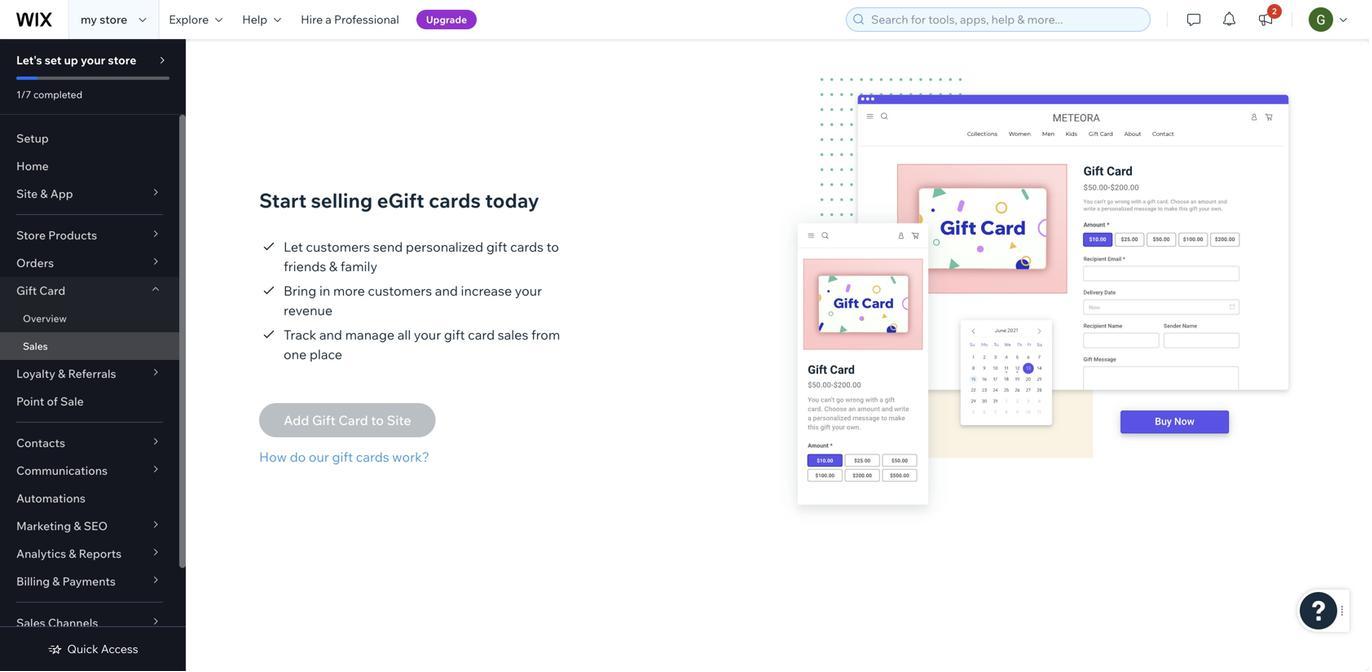 Task type: locate. For each thing, give the bounding box(es) containing it.
gift left card
[[444, 327, 465, 343]]

analytics & reports button
[[0, 541, 179, 568]]

my store
[[81, 12, 127, 27]]

selling
[[311, 188, 373, 213]]

1 vertical spatial cards
[[511, 239, 544, 255]]

0 horizontal spatial cards
[[356, 449, 390, 466]]

communications
[[16, 464, 108, 478]]

point of sale link
[[0, 388, 179, 416]]

gift up increase at the left top
[[487, 239, 508, 255]]

1 vertical spatial store
[[108, 53, 136, 67]]

hire
[[301, 12, 323, 27]]

orders
[[16, 256, 54, 270]]

1 horizontal spatial gift
[[444, 327, 465, 343]]

sale
[[60, 395, 84, 409]]

cards
[[429, 188, 481, 213], [511, 239, 544, 255], [356, 449, 390, 466]]

billing & payments
[[16, 575, 116, 589]]

0 horizontal spatial your
[[81, 53, 105, 67]]

sales up loyalty
[[23, 340, 48, 353]]

gift inside button
[[332, 449, 353, 466]]

gift
[[487, 239, 508, 255], [444, 327, 465, 343], [332, 449, 353, 466]]

2 vertical spatial your
[[414, 327, 441, 343]]

cards left to
[[511, 239, 544, 255]]

in
[[320, 283, 330, 299]]

and left increase at the left top
[[435, 283, 458, 299]]

1 vertical spatial your
[[515, 283, 542, 299]]

& for app
[[40, 187, 48, 201]]

sales inside "popup button"
[[16, 616, 45, 631]]

track
[[284, 327, 317, 343]]

1 vertical spatial sales
[[16, 616, 45, 631]]

reports
[[79, 547, 122, 561]]

& right site
[[40, 187, 48, 201]]

your right "up"
[[81, 53, 105, 67]]

0 vertical spatial store
[[100, 12, 127, 27]]

quick
[[67, 643, 98, 657]]

& inside dropdown button
[[40, 187, 48, 201]]

hire a professional
[[301, 12, 399, 27]]

1 horizontal spatial and
[[435, 283, 458, 299]]

&
[[40, 187, 48, 201], [329, 258, 338, 275], [58, 367, 66, 381], [74, 519, 81, 534], [69, 547, 76, 561], [52, 575, 60, 589]]

your
[[81, 53, 105, 67], [515, 283, 542, 299], [414, 327, 441, 343]]

contacts
[[16, 436, 65, 451]]

your right increase at the left top
[[515, 283, 542, 299]]

billing & payments button
[[0, 568, 179, 596]]

& for seo
[[74, 519, 81, 534]]

site
[[16, 187, 38, 201]]

2 horizontal spatial gift
[[487, 239, 508, 255]]

marketing & seo
[[16, 519, 108, 534]]

store right my
[[100, 12, 127, 27]]

app
[[50, 187, 73, 201]]

sales for sales
[[23, 340, 48, 353]]

sales
[[23, 340, 48, 353], [16, 616, 45, 631]]

& inside popup button
[[69, 547, 76, 561]]

today
[[485, 188, 540, 213]]

and up place
[[320, 327, 342, 343]]

& left family
[[329, 258, 338, 275]]

start selling egift cards today
[[259, 188, 540, 213]]

loyalty
[[16, 367, 55, 381]]

& for reports
[[69, 547, 76, 561]]

sales link
[[0, 333, 179, 360]]

customers up family
[[306, 239, 370, 255]]

upgrade
[[426, 13, 467, 26]]

revenue
[[284, 303, 333, 319]]

automations
[[16, 492, 86, 506]]

2 vertical spatial gift
[[332, 449, 353, 466]]

work?
[[392, 449, 430, 466]]

your inside sidebar element
[[81, 53, 105, 67]]

payments
[[62, 575, 116, 589]]

let customers send personalized gift cards to friends & family bring in more customers and increase your revenue track and manage all your gift card sales from one place
[[284, 239, 561, 363]]

& left seo
[[74, 519, 81, 534]]

1/7
[[16, 88, 31, 101]]

your right all
[[414, 327, 441, 343]]

& right loyalty
[[58, 367, 66, 381]]

completed
[[33, 88, 82, 101]]

access
[[101, 643, 138, 657]]

increase
[[461, 283, 512, 299]]

store down my store
[[108, 53, 136, 67]]

place
[[310, 347, 343, 363]]

gift card button
[[0, 277, 179, 305]]

how do our gift cards work? button
[[259, 448, 436, 467]]

channels
[[48, 616, 98, 631]]

& inside let customers send personalized gift cards to friends & family bring in more customers and increase your revenue track and manage all your gift card sales from one place
[[329, 258, 338, 275]]

sales channels button
[[0, 610, 179, 638]]

sales
[[498, 327, 529, 343]]

2 vertical spatial cards
[[356, 449, 390, 466]]

store
[[100, 12, 127, 27], [108, 53, 136, 67]]

0 vertical spatial cards
[[429, 188, 481, 213]]

1 vertical spatial and
[[320, 327, 342, 343]]

my
[[81, 12, 97, 27]]

cards up personalized
[[429, 188, 481, 213]]

gift right our
[[332, 449, 353, 466]]

send
[[373, 239, 403, 255]]

start
[[259, 188, 307, 213]]

store inside sidebar element
[[108, 53, 136, 67]]

loyalty & referrals button
[[0, 360, 179, 388]]

2 horizontal spatial cards
[[511, 239, 544, 255]]

0 vertical spatial sales
[[23, 340, 48, 353]]

customers up all
[[368, 283, 432, 299]]

cards inside button
[[356, 449, 390, 466]]

Search for tools, apps, help & more... field
[[867, 8, 1146, 31]]

1 vertical spatial customers
[[368, 283, 432, 299]]

1 vertical spatial gift
[[444, 327, 465, 343]]

to
[[547, 239, 559, 255]]

1 horizontal spatial your
[[414, 327, 441, 343]]

analytics & reports
[[16, 547, 122, 561]]

& right billing
[[52, 575, 60, 589]]

sales for sales channels
[[16, 616, 45, 631]]

0 vertical spatial your
[[81, 53, 105, 67]]

set
[[45, 53, 61, 67]]

0 vertical spatial and
[[435, 283, 458, 299]]

customers
[[306, 239, 370, 255], [368, 283, 432, 299]]

sales channels
[[16, 616, 98, 631]]

analytics
[[16, 547, 66, 561]]

home
[[16, 159, 49, 173]]

cards left work?
[[356, 449, 390, 466]]

store
[[16, 228, 46, 243]]

& left reports
[[69, 547, 76, 561]]

let
[[284, 239, 303, 255]]

point
[[16, 395, 44, 409]]

card
[[39, 284, 65, 298]]

sales down billing
[[16, 616, 45, 631]]

0 horizontal spatial gift
[[332, 449, 353, 466]]

0 vertical spatial gift
[[487, 239, 508, 255]]



Task type: describe. For each thing, give the bounding box(es) containing it.
2
[[1273, 6, 1278, 16]]

marketing
[[16, 519, 71, 534]]

up
[[64, 53, 78, 67]]

contacts button
[[0, 430, 179, 457]]

how do our gift cards work?
[[259, 449, 430, 466]]

upgrade button
[[417, 10, 477, 29]]

manage
[[345, 327, 395, 343]]

gift
[[16, 284, 37, 298]]

site & app button
[[0, 180, 179, 208]]

referrals
[[68, 367, 116, 381]]

how
[[259, 449, 287, 466]]

1/7 completed
[[16, 88, 82, 101]]

0 vertical spatial customers
[[306, 239, 370, 255]]

home link
[[0, 152, 179, 180]]

gift card
[[16, 284, 65, 298]]

friends
[[284, 258, 326, 275]]

setup
[[16, 131, 49, 146]]

help button
[[233, 0, 291, 39]]

site & app
[[16, 187, 73, 201]]

loyalty & referrals
[[16, 367, 116, 381]]

cards inside let customers send personalized gift cards to friends & family bring in more customers and increase your revenue track and manage all your gift card sales from one place
[[511, 239, 544, 255]]

help
[[242, 12, 268, 27]]

marketing & seo button
[[0, 513, 179, 541]]

card
[[468, 327, 495, 343]]

sidebar element
[[0, 39, 186, 672]]

store products
[[16, 228, 97, 243]]

overview
[[23, 313, 67, 325]]

our
[[309, 449, 329, 466]]

explore
[[169, 12, 209, 27]]

one
[[284, 347, 307, 363]]

orders button
[[0, 250, 179, 277]]

bring
[[284, 283, 317, 299]]

0 horizontal spatial and
[[320, 327, 342, 343]]

family
[[341, 258, 378, 275]]

overview link
[[0, 305, 179, 333]]

setup link
[[0, 125, 179, 152]]

hire a professional link
[[291, 0, 409, 39]]

professional
[[334, 12, 399, 27]]

automations link
[[0, 485, 179, 513]]

a
[[326, 12, 332, 27]]

products
[[48, 228, 97, 243]]

seo
[[84, 519, 108, 534]]

let's
[[16, 53, 42, 67]]

let's set up your store
[[16, 53, 136, 67]]

egift
[[377, 188, 425, 213]]

from
[[532, 327, 561, 343]]

personalized
[[406, 239, 484, 255]]

communications button
[[0, 457, 179, 485]]

of
[[47, 395, 58, 409]]

all
[[398, 327, 411, 343]]

2 button
[[1248, 0, 1284, 39]]

1 horizontal spatial cards
[[429, 188, 481, 213]]

& for payments
[[52, 575, 60, 589]]

2 horizontal spatial your
[[515, 283, 542, 299]]

quick access
[[67, 643, 138, 657]]

& for referrals
[[58, 367, 66, 381]]

do
[[290, 449, 306, 466]]

store products button
[[0, 222, 179, 250]]

point of sale
[[16, 395, 84, 409]]

quick access button
[[48, 643, 138, 657]]



Task type: vqa. For each thing, say whether or not it's contained in the screenshot.
cards in the let customers send personalized gift cards to friends & family bring in more customers and increase your revenue track and manage all your gift card sales from one place
yes



